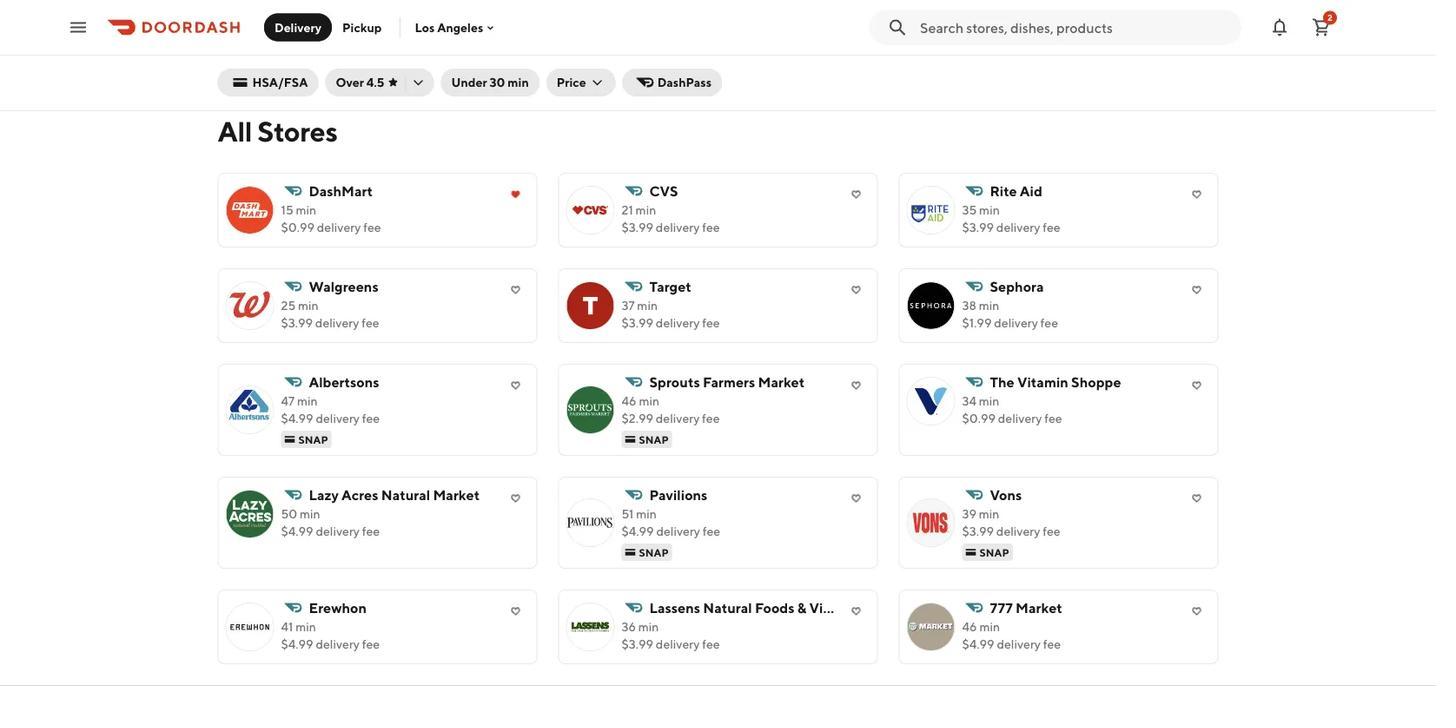 Task type: describe. For each thing, give the bounding box(es) containing it.
notification bell image
[[1270, 17, 1291, 38]]

51 min $4.99 delivery fee
[[622, 507, 721, 539]]

25 min $3.99 delivery fee
[[281, 299, 380, 330]]

fee for sephora
[[1041, 316, 1059, 330]]

$4.99 for pavilions
[[622, 525, 654, 539]]

fee for walgreens
[[362, 316, 380, 330]]

los angeles
[[415, 20, 484, 35]]

$34.99
[[387, 29, 426, 43]]

delivery for dashmart
[[317, 220, 361, 235]]

over 4.5
[[336, 75, 385, 90]]

38
[[963, 299, 977, 313]]

dashpass
[[658, 75, 712, 90]]

rite
[[990, 183, 1017, 199]]

min for walgreens
[[298, 299, 319, 313]]

$3.99 for cvs
[[622, 220, 654, 235]]

price button
[[547, 69, 616, 96]]

46 min $4.99 delivery fee
[[963, 620, 1061, 652]]

39
[[963, 507, 977, 522]]

delivery for lazy acres natural market
[[316, 525, 360, 539]]

delivery for albertsons
[[316, 412, 360, 426]]

2 button
[[1305, 10, 1339, 45]]

lazy acres natural market
[[309, 487, 480, 504]]

sprouts
[[650, 374, 700, 391]]

dashpass button
[[623, 69, 722, 96]]

0 horizontal spatial natural
[[381, 487, 430, 504]]

25
[[281, 299, 296, 313]]

fee for dashmart
[[363, 220, 381, 235]]

$4.99 for 777 market
[[963, 638, 995, 652]]

fee for cvs
[[702, 220, 720, 235]]

delivery for sprouts farmers market
[[656, 412, 700, 426]]

delivery for rite aid
[[997, 220, 1041, 235]]

lazy
[[309, 487, 339, 504]]

angeles
[[437, 20, 484, 35]]

delivery for pavilions
[[657, 525, 701, 539]]

hsa/fsa
[[253, 75, 308, 90]]

min for lassens natural foods & vitamins
[[639, 620, 659, 635]]

price
[[557, 75, 586, 90]]

fee for pavilions
[[703, 525, 721, 539]]

2 horizontal spatial market
[[1016, 600, 1063, 617]]

fee for albertsons
[[362, 412, 380, 426]]

delivery for cvs
[[656, 220, 700, 235]]

albertsons
[[309, 374, 379, 391]]

min for dashmart
[[296, 203, 317, 217]]

vitamins
[[810, 600, 867, 617]]

&
[[798, 600, 807, 617]]

fee for 777 market
[[1044, 638, 1061, 652]]

fee for lassens natural foods & vitamins
[[702, 638, 720, 652]]

delivery
[[275, 20, 322, 34]]

snap for albertsons
[[299, 434, 328, 446]]

$3.99 for lassens natural foods & vitamins
[[622, 638, 654, 652]]

delivery for walgreens
[[315, 316, 359, 330]]

41
[[281, 620, 293, 635]]

36
[[622, 620, 636, 635]]

farmers
[[703, 374, 756, 391]]

open menu image
[[68, 17, 89, 38]]

foods
[[755, 600, 795, 617]]

0 vertical spatial market
[[758, 374, 805, 391]]

1 vertical spatial natural
[[703, 600, 752, 617]]

34 min $0.99 delivery fee
[[963, 394, 1063, 426]]

$74.99
[[1064, 29, 1102, 43]]

50
[[281, 507, 298, 522]]

37
[[622, 299, 635, 313]]

cvs
[[650, 183, 679, 199]]

35
[[963, 203, 977, 217]]

fee for sprouts farmers market
[[702, 412, 720, 426]]

$3.99 for target
[[622, 316, 654, 330]]

47 min $4.99 delivery fee
[[281, 394, 380, 426]]

the vitamin shoppe
[[990, 374, 1122, 391]]

fee for target
[[702, 316, 720, 330]]

2
[[1328, 13, 1333, 23]]

15 min $0.99 delivery fee
[[281, 203, 381, 235]]



Task type: locate. For each thing, give the bounding box(es) containing it.
min right 38
[[979, 299, 1000, 313]]

under
[[452, 75, 487, 90]]

Store search: begin typing to search for stores available on DoorDash text field
[[921, 18, 1232, 37]]

delivery for erewhon
[[316, 638, 360, 652]]

delivery inside 21 min $3.99 delivery fee
[[656, 220, 700, 235]]

snap down 47 min $4.99 delivery fee
[[299, 434, 328, 446]]

46 inside 46 min $2.99 delivery fee
[[622, 394, 637, 409]]

delivery down rite aid at the top
[[997, 220, 1041, 235]]

los angeles button
[[415, 20, 497, 35]]

delivery for vons
[[997, 525, 1041, 539]]

36 min $3.99 delivery fee
[[622, 620, 720, 652]]

fee inside 46 min $2.99 delivery fee
[[702, 412, 720, 426]]

fee inside 47 min $4.99 delivery fee
[[362, 412, 380, 426]]

$3.99 down the 37
[[622, 316, 654, 330]]

the
[[990, 374, 1015, 391]]

46 for sprouts farmers market
[[622, 394, 637, 409]]

$4.99 down 41
[[281, 638, 313, 652]]

$4.99 for albertsons
[[281, 412, 313, 426]]

$52.49
[[218, 29, 257, 43]]

$4.99 down 50
[[281, 525, 313, 539]]

$3.99 inside 35 min $3.99 delivery fee
[[963, 220, 994, 235]]

min right 30
[[508, 75, 529, 90]]

delivery down 777 market
[[997, 638, 1041, 652]]

pickup
[[343, 20, 382, 34]]

natural right acres
[[381, 487, 430, 504]]

fee inside '25 min $3.99 delivery fee'
[[362, 316, 380, 330]]

min inside the 50 min $4.99 delivery fee
[[300, 507, 321, 522]]

natural left foods
[[703, 600, 752, 617]]

natural
[[381, 487, 430, 504], [703, 600, 752, 617]]

41 min $4.99 delivery fee
[[281, 620, 380, 652]]

target
[[650, 279, 692, 295]]

fee inside "46 min $4.99 delivery fee"
[[1044, 638, 1061, 652]]

fee inside "51 min $4.99 delivery fee"
[[703, 525, 721, 539]]

under 30 min
[[452, 75, 529, 90]]

$4.99 inside "46 min $4.99 delivery fee"
[[963, 638, 995, 652]]

$4.99 down 47
[[281, 412, 313, 426]]

fee inside 38 min $1.99 delivery fee
[[1041, 316, 1059, 330]]

$4.99 inside "51 min $4.99 delivery fee"
[[622, 525, 654, 539]]

snap down "51 min $4.99 delivery fee"
[[639, 547, 669, 559]]

stores
[[257, 115, 338, 147]]

fee
[[363, 220, 381, 235], [702, 220, 720, 235], [1043, 220, 1061, 235], [362, 316, 380, 330], [702, 316, 720, 330], [1041, 316, 1059, 330], [362, 412, 380, 426], [702, 412, 720, 426], [1045, 412, 1063, 426], [362, 525, 380, 539], [703, 525, 721, 539], [1043, 525, 1061, 539], [362, 638, 380, 652], [702, 638, 720, 652], [1044, 638, 1061, 652]]

$3.99 down 21 on the top of page
[[622, 220, 654, 235]]

hsa/fsa button
[[218, 69, 319, 96]]

delivery down pavilions
[[657, 525, 701, 539]]

35 min $3.99 delivery fee
[[963, 203, 1061, 235]]

vitamin
[[1018, 374, 1069, 391]]

delivery down 'sephora'
[[995, 316, 1039, 330]]

46 inside "46 min $4.99 delivery fee"
[[963, 620, 978, 635]]

1 horizontal spatial market
[[758, 374, 805, 391]]

aid
[[1020, 183, 1043, 199]]

$0.99 down 34
[[963, 412, 996, 426]]

delivery down the walgreens
[[315, 316, 359, 330]]

min for albertsons
[[297, 394, 318, 409]]

all stores
[[218, 115, 338, 147]]

46 min $2.99 delivery fee
[[622, 394, 720, 426]]

0 vertical spatial natural
[[381, 487, 430, 504]]

min for rite aid
[[980, 203, 1000, 217]]

$0.99 for the vitamin shoppe
[[963, 412, 996, 426]]

los
[[415, 20, 435, 35]]

delivery inside 39 min $3.99 delivery fee
[[997, 525, 1041, 539]]

delivery for sephora
[[995, 316, 1039, 330]]

$3.99 inside 21 min $3.99 delivery fee
[[622, 220, 654, 235]]

delivery down lassens
[[656, 638, 700, 652]]

delivery inside 37 min $3.99 delivery fee
[[656, 316, 700, 330]]

$3.99 down 35
[[963, 220, 994, 235]]

min inside 21 min $3.99 delivery fee
[[636, 203, 657, 217]]

snap down $2.99
[[639, 434, 669, 446]]

0 horizontal spatial $0.99
[[281, 220, 315, 235]]

delivery inside 47 min $4.99 delivery fee
[[316, 412, 360, 426]]

1 horizontal spatial 46
[[963, 620, 978, 635]]

snap for vons
[[980, 547, 1010, 559]]

sephora
[[990, 279, 1044, 295]]

1 horizontal spatial $0.99
[[963, 412, 996, 426]]

fee inside the 50 min $4.99 delivery fee
[[362, 525, 380, 539]]

fee inside 41 min $4.99 delivery fee
[[362, 638, 380, 652]]

min for erewhon
[[296, 620, 316, 635]]

delivery for lassens natural foods & vitamins
[[656, 638, 700, 652]]

777
[[990, 600, 1013, 617]]

lassens natural foods & vitamins
[[650, 600, 867, 617]]

min for vons
[[979, 507, 1000, 522]]

2 vertical spatial market
[[1016, 600, 1063, 617]]

min for sprouts farmers market
[[639, 394, 660, 409]]

delivery inside the 50 min $4.99 delivery fee
[[316, 525, 360, 539]]

lassens
[[650, 600, 701, 617]]

4.5
[[367, 75, 385, 90]]

fee for the vitamin shoppe
[[1045, 412, 1063, 426]]

$4.99 down the 777
[[963, 638, 995, 652]]

15
[[281, 203, 294, 217]]

1 vertical spatial 46
[[963, 620, 978, 635]]

all
[[218, 115, 252, 147]]

1 items, open order cart image
[[1312, 17, 1333, 38]]

delivery inside 38 min $1.99 delivery fee
[[995, 316, 1039, 330]]

vons
[[990, 487, 1022, 504]]

$4.99 for erewhon
[[281, 638, 313, 652]]

min right 15
[[296, 203, 317, 217]]

51
[[622, 507, 634, 522]]

min right 35
[[980, 203, 1000, 217]]

min
[[508, 75, 529, 90], [296, 203, 317, 217], [636, 203, 657, 217], [980, 203, 1000, 217], [298, 299, 319, 313], [637, 299, 658, 313], [979, 299, 1000, 313], [297, 394, 318, 409], [639, 394, 660, 409], [979, 394, 1000, 409], [300, 507, 321, 522], [636, 507, 657, 522], [979, 507, 1000, 522], [296, 620, 316, 635], [639, 620, 659, 635], [980, 620, 1001, 635]]

min right 47
[[297, 394, 318, 409]]

0 vertical spatial $0.99
[[281, 220, 315, 235]]

$4.99 for lazy acres natural market
[[281, 525, 313, 539]]

min inside 38 min $1.99 delivery fee
[[979, 299, 1000, 313]]

$3.99 for walgreens
[[281, 316, 313, 330]]

acres
[[342, 487, 379, 504]]

777 market
[[990, 600, 1063, 617]]

0 horizontal spatial market
[[433, 487, 480, 504]]

min for pavilions
[[636, 507, 657, 522]]

$2.99
[[622, 412, 654, 426]]

38 min $1.99 delivery fee
[[963, 299, 1059, 330]]

$4.99 inside the 50 min $4.99 delivery fee
[[281, 525, 313, 539]]

delivery inside '25 min $3.99 delivery fee'
[[315, 316, 359, 330]]

under 30 min button
[[441, 69, 540, 96]]

min right 36
[[639, 620, 659, 635]]

21 min $3.99 delivery fee
[[622, 203, 720, 235]]

$3.99 for vons
[[963, 525, 994, 539]]

delivery inside 41 min $4.99 delivery fee
[[316, 638, 360, 652]]

21
[[622, 203, 634, 217]]

fee for rite aid
[[1043, 220, 1061, 235]]

delivery inside 46 min $2.99 delivery fee
[[656, 412, 700, 426]]

fee inside 35 min $3.99 delivery fee
[[1043, 220, 1061, 235]]

30
[[490, 75, 505, 90]]

min inside button
[[508, 75, 529, 90]]

fee inside 15 min $0.99 delivery fee
[[363, 220, 381, 235]]

delivery down erewhon
[[316, 638, 360, 652]]

39 min $3.99 delivery fee
[[963, 507, 1061, 539]]

min right 50
[[300, 507, 321, 522]]

erewhon
[[309, 600, 367, 617]]

walgreens
[[309, 279, 379, 295]]

pavilions
[[650, 487, 708, 504]]

min down the 777
[[980, 620, 1001, 635]]

0 horizontal spatial 46
[[622, 394, 637, 409]]

min inside "51 min $4.99 delivery fee"
[[636, 507, 657, 522]]

$4.99 inside 41 min $4.99 delivery fee
[[281, 638, 313, 652]]

fee inside '36 min $3.99 delivery fee'
[[702, 638, 720, 652]]

1 vertical spatial $0.99
[[963, 412, 996, 426]]

delivery down lazy
[[316, 525, 360, 539]]

$3.99 down 36
[[622, 638, 654, 652]]

delivery for the vitamin shoppe
[[999, 412, 1043, 426]]

snap for sprouts farmers market
[[639, 434, 669, 446]]

sprouts farmers market
[[650, 374, 805, 391]]

$4.99 down 51
[[622, 525, 654, 539]]

$35.24
[[895, 29, 933, 43]]

$3.99 inside 39 min $3.99 delivery fee
[[963, 525, 994, 539]]

$0.99 for dashmart
[[281, 220, 315, 235]]

$1.99
[[963, 316, 992, 330]]

market
[[758, 374, 805, 391], [433, 487, 480, 504], [1016, 600, 1063, 617]]

$4.99 inside 47 min $4.99 delivery fee
[[281, 412, 313, 426]]

delivery inside "51 min $4.99 delivery fee"
[[657, 525, 701, 539]]

delivery inside "46 min $4.99 delivery fee"
[[997, 638, 1041, 652]]

fee for lazy acres natural market
[[362, 525, 380, 539]]

$0.99
[[281, 220, 315, 235], [963, 412, 996, 426]]

1 vertical spatial market
[[433, 487, 480, 504]]

delivery for target
[[656, 316, 700, 330]]

min for sephora
[[979, 299, 1000, 313]]

$3.99
[[622, 220, 654, 235], [963, 220, 994, 235], [281, 316, 313, 330], [622, 316, 654, 330], [963, 525, 994, 539], [622, 638, 654, 652]]

snap
[[299, 434, 328, 446], [639, 434, 669, 446], [639, 547, 669, 559], [980, 547, 1010, 559]]

$0.99 down 15
[[281, 220, 315, 235]]

snap down 39 min $3.99 delivery fee
[[980, 547, 1010, 559]]

34
[[963, 394, 977, 409]]

min inside 41 min $4.99 delivery fee
[[296, 620, 316, 635]]

$3.99 down 25
[[281, 316, 313, 330]]

delivery down the
[[999, 412, 1043, 426]]

fee inside 37 min $3.99 delivery fee
[[702, 316, 720, 330]]

delivery down albertsons
[[316, 412, 360, 426]]

$4.99
[[281, 412, 313, 426], [281, 525, 313, 539], [622, 525, 654, 539], [281, 638, 313, 652], [963, 638, 995, 652]]

min inside 34 min $0.99 delivery fee
[[979, 394, 1000, 409]]

50 min $4.99 delivery fee
[[281, 507, 380, 539]]

delivery inside 15 min $0.99 delivery fee
[[317, 220, 361, 235]]

min for 777 market
[[980, 620, 1001, 635]]

delivery down vons
[[997, 525, 1041, 539]]

37 min $3.99 delivery fee
[[622, 299, 720, 330]]

$0.99 inside 34 min $0.99 delivery fee
[[963, 412, 996, 426]]

min for lazy acres natural market
[[300, 507, 321, 522]]

delivery down dashmart
[[317, 220, 361, 235]]

min up $2.99
[[639, 394, 660, 409]]

min for target
[[637, 299, 658, 313]]

$3.99 inside '25 min $3.99 delivery fee'
[[281, 316, 313, 330]]

over
[[336, 75, 364, 90]]

min right 51
[[636, 507, 657, 522]]

min right 41
[[296, 620, 316, 635]]

$3.99 inside 37 min $3.99 delivery fee
[[622, 316, 654, 330]]

fee for erewhon
[[362, 638, 380, 652]]

$0.99 inside 15 min $0.99 delivery fee
[[281, 220, 315, 235]]

min for cvs
[[636, 203, 657, 217]]

min inside 37 min $3.99 delivery fee
[[637, 299, 658, 313]]

dashmart
[[309, 183, 373, 199]]

min inside '25 min $3.99 delivery fee'
[[298, 299, 319, 313]]

delivery button
[[264, 13, 332, 41]]

delivery inside 34 min $0.99 delivery fee
[[999, 412, 1043, 426]]

delivery for 777 market
[[997, 638, 1041, 652]]

pickup button
[[332, 13, 392, 41]]

min right the 37
[[637, 299, 658, 313]]

46
[[622, 394, 637, 409], [963, 620, 978, 635]]

min inside 47 min $4.99 delivery fee
[[297, 394, 318, 409]]

$3.99 down 39
[[963, 525, 994, 539]]

over 4.5 button
[[326, 69, 434, 96]]

min inside 15 min $0.99 delivery fee
[[296, 203, 317, 217]]

delivery down sprouts
[[656, 412, 700, 426]]

delivery
[[317, 220, 361, 235], [656, 220, 700, 235], [997, 220, 1041, 235], [315, 316, 359, 330], [656, 316, 700, 330], [995, 316, 1039, 330], [316, 412, 360, 426], [656, 412, 700, 426], [999, 412, 1043, 426], [316, 525, 360, 539], [657, 525, 701, 539], [997, 525, 1041, 539], [316, 638, 360, 652], [656, 638, 700, 652], [997, 638, 1041, 652]]

shoppe
[[1072, 374, 1122, 391]]

1 horizontal spatial natural
[[703, 600, 752, 617]]

fee for vons
[[1043, 525, 1061, 539]]

delivery down the target
[[656, 316, 700, 330]]

min inside 46 min $2.99 delivery fee
[[639, 394, 660, 409]]

delivery inside '36 min $3.99 delivery fee'
[[656, 638, 700, 652]]

$3.99 inside '36 min $3.99 delivery fee'
[[622, 638, 654, 652]]

min for the vitamin shoppe
[[979, 394, 1000, 409]]

delivery down cvs
[[656, 220, 700, 235]]

rite aid
[[990, 183, 1043, 199]]

min inside "46 min $4.99 delivery fee"
[[980, 620, 1001, 635]]

min inside 35 min $3.99 delivery fee
[[980, 203, 1000, 217]]

snap for pavilions
[[639, 547, 669, 559]]

$3.99 for rite aid
[[963, 220, 994, 235]]

0 vertical spatial 46
[[622, 394, 637, 409]]

min inside '36 min $3.99 delivery fee'
[[639, 620, 659, 635]]

min right 34
[[979, 394, 1000, 409]]

min right 25
[[298, 299, 319, 313]]

min right 21 on the top of page
[[636, 203, 657, 217]]

47
[[281, 394, 295, 409]]

fee inside 34 min $0.99 delivery fee
[[1045, 412, 1063, 426]]

fee inside 21 min $3.99 delivery fee
[[702, 220, 720, 235]]

delivery inside 35 min $3.99 delivery fee
[[997, 220, 1041, 235]]

fee inside 39 min $3.99 delivery fee
[[1043, 525, 1061, 539]]

min inside 39 min $3.99 delivery fee
[[979, 507, 1000, 522]]

min right 39
[[979, 507, 1000, 522]]

46 for 777 market
[[963, 620, 978, 635]]



Task type: vqa. For each thing, say whether or not it's contained in the screenshot.
$4.99 within 46 MIN $4.99 DELIVERY FEE
yes



